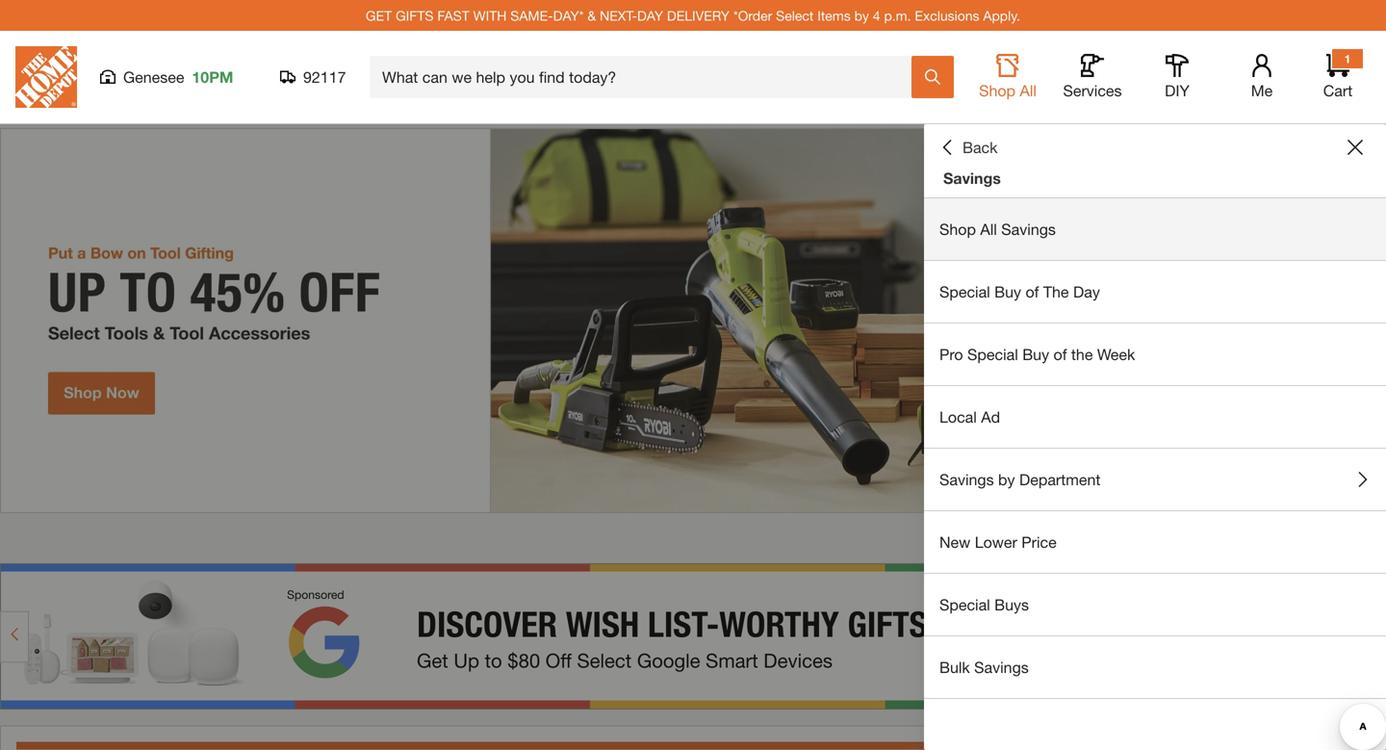 Task type: locate. For each thing, give the bounding box(es) containing it.
of left the
[[1054, 345, 1067, 363]]

by
[[855, 7, 869, 23], [998, 470, 1015, 489]]

me
[[1251, 81, 1273, 100]]

with
[[473, 7, 507, 23]]

savings
[[944, 169, 1001, 187], [1002, 220, 1056, 238], [940, 470, 994, 489], [975, 658, 1029, 676]]

price
[[1022, 533, 1057, 551]]

savings down "back" button
[[944, 169, 1001, 187]]

1 vertical spatial all
[[981, 220, 997, 238]]

shop inside menu
[[940, 220, 976, 238]]

back
[[963, 138, 998, 156]]

the
[[1044, 283, 1069, 301]]

shop down "back" button
[[940, 220, 976, 238]]

10pm
[[192, 68, 233, 86]]

special
[[940, 283, 990, 301], [968, 345, 1018, 363], [940, 596, 990, 614]]

cart 1
[[1324, 52, 1353, 100]]

shop
[[979, 81, 1016, 100], [940, 220, 976, 238]]

bulk savings link
[[924, 636, 1386, 698]]

all left services at the top of the page
[[1020, 81, 1037, 100]]

local
[[940, 408, 977, 426]]

1 horizontal spatial by
[[998, 470, 1015, 489]]

shop inside button
[[979, 81, 1016, 100]]

menu containing shop all savings
[[924, 198, 1386, 699]]

shop for shop all savings
[[940, 220, 976, 238]]

all inside button
[[1020, 81, 1037, 100]]

special right pro at top right
[[968, 345, 1018, 363]]

2 vertical spatial special
[[940, 596, 990, 614]]

all inside menu
[[981, 220, 997, 238]]

same-
[[511, 7, 553, 23]]

exclusions
[[915, 7, 980, 23]]

buy left the on the right
[[995, 283, 1022, 301]]

1 horizontal spatial shop
[[979, 81, 1016, 100]]

savings inside button
[[940, 470, 994, 489]]

1 horizontal spatial buy
[[1023, 345, 1050, 363]]

delivery
[[667, 7, 730, 23]]

next-
[[600, 7, 637, 23]]

savings by department button
[[924, 449, 1386, 510]]

pro
[[940, 345, 963, 363]]

shop for shop all
[[979, 81, 1016, 100]]

savings down local ad
[[940, 470, 994, 489]]

special left buys
[[940, 596, 990, 614]]

special buys
[[940, 596, 1029, 614]]

bulk
[[940, 658, 970, 676]]

day*
[[553, 7, 584, 23]]

all
[[1020, 81, 1037, 100], [981, 220, 997, 238]]

1 horizontal spatial of
[[1054, 345, 1067, 363]]

0 horizontal spatial all
[[981, 220, 997, 238]]

0 horizontal spatial by
[[855, 7, 869, 23]]

0 horizontal spatial buy
[[995, 283, 1022, 301]]

new lower price link
[[924, 511, 1386, 573]]

buy left the
[[1023, 345, 1050, 363]]

1 vertical spatial shop
[[940, 220, 976, 238]]

92117 button
[[280, 67, 347, 87]]

shop up back
[[979, 81, 1016, 100]]

0 vertical spatial of
[[1026, 283, 1039, 301]]

0 vertical spatial shop
[[979, 81, 1016, 100]]

shop all
[[979, 81, 1037, 100]]

buys
[[995, 596, 1029, 614]]

me button
[[1231, 54, 1293, 100]]

by left 4
[[855, 7, 869, 23]]

1 vertical spatial special
[[968, 345, 1018, 363]]

of
[[1026, 283, 1039, 301], [1054, 345, 1067, 363]]

0 horizontal spatial shop
[[940, 220, 976, 238]]

by left department
[[998, 470, 1015, 489]]

diy
[[1165, 81, 1190, 100]]

savings right bulk
[[975, 658, 1029, 676]]

the
[[1072, 345, 1093, 363]]

shop all savings
[[940, 220, 1056, 238]]

1 horizontal spatial all
[[1020, 81, 1037, 100]]

genesee
[[123, 68, 184, 86]]

new lower price
[[940, 533, 1057, 551]]

menu
[[924, 198, 1386, 699]]

department
[[1020, 470, 1101, 489]]

4
[[873, 7, 881, 23]]

1
[[1345, 52, 1351, 65]]

special up pro at top right
[[940, 283, 990, 301]]

buy
[[995, 283, 1022, 301], [1023, 345, 1050, 363]]

all for shop all
[[1020, 81, 1037, 100]]

img for put a bow on tool gifting up to 45% off select tools & tool accessories image
[[0, 128, 1386, 513]]

all up special buy of the day
[[981, 220, 997, 238]]

p.m.
[[884, 7, 911, 23]]

0 vertical spatial special
[[940, 283, 990, 301]]

services button
[[1062, 54, 1124, 100]]

of left the on the right
[[1026, 283, 1039, 301]]

1 vertical spatial by
[[998, 470, 1015, 489]]

92117
[[303, 68, 346, 86]]

0 vertical spatial by
[[855, 7, 869, 23]]

0 vertical spatial all
[[1020, 81, 1037, 100]]

pro special buy of the week
[[940, 345, 1135, 363]]



Task type: vqa. For each thing, say whether or not it's contained in the screenshot.
a inside Inspiration Guide 3 Ways to Cook a Turkey
no



Task type: describe. For each thing, give the bounding box(es) containing it.
bulk savings
[[940, 658, 1029, 676]]

items
[[818, 7, 851, 23]]

1 vertical spatial buy
[[1023, 345, 1050, 363]]

week
[[1097, 345, 1135, 363]]

local ad
[[940, 408, 1000, 426]]

apply.
[[983, 7, 1021, 23]]

*order
[[733, 7, 772, 23]]

lower
[[975, 533, 1018, 551]]

the home depot logo image
[[15, 46, 77, 108]]

all for shop all savings
[[981, 220, 997, 238]]

shop all button
[[977, 54, 1039, 100]]

drawer close image
[[1348, 140, 1363, 155]]

0 vertical spatial buy
[[995, 283, 1022, 301]]

savings up special buy of the day
[[1002, 220, 1056, 238]]

cart
[[1324, 81, 1353, 100]]

new
[[940, 533, 971, 551]]

get gifts fast with same-day* & next-day delivery *order select items by 4 p.m. exclusions apply.
[[366, 7, 1021, 23]]

special buys link
[[924, 574, 1386, 635]]

special for buy
[[940, 283, 990, 301]]

ad
[[981, 408, 1000, 426]]

special for buys
[[940, 596, 990, 614]]

&
[[588, 7, 596, 23]]

What can we help you find today? search field
[[382, 57, 911, 97]]

local ad link
[[924, 386, 1386, 448]]

pro special buy of the week link
[[924, 324, 1386, 385]]

gifts
[[396, 7, 434, 23]]

genesee 10pm
[[123, 68, 233, 86]]

diy button
[[1147, 54, 1208, 100]]

select
[[776, 7, 814, 23]]

services
[[1063, 81, 1122, 100]]

1 vertical spatial of
[[1054, 345, 1067, 363]]

savings by department
[[940, 470, 1101, 489]]

shop all savings link
[[924, 198, 1386, 260]]

special buy of the day link
[[924, 261, 1386, 323]]

day
[[637, 7, 663, 23]]

0 horizontal spatial of
[[1026, 283, 1039, 301]]

day
[[1074, 283, 1100, 301]]

fast
[[437, 7, 470, 23]]

by inside button
[[998, 470, 1015, 489]]

back button
[[940, 138, 998, 157]]

special buy of the day
[[940, 283, 1100, 301]]

get
[[366, 7, 392, 23]]



